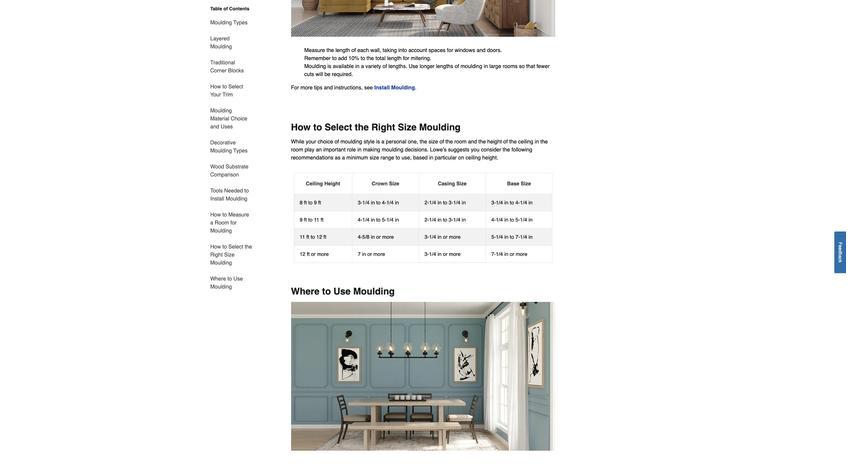 Task type: locate. For each thing, give the bounding box(es) containing it.
1 horizontal spatial is
[[376, 139, 380, 145]]

1 horizontal spatial moulding
[[382, 147, 404, 153]]

0 vertical spatial length
[[336, 47, 350, 53]]

1 horizontal spatial size
[[429, 139, 438, 145]]

a left variety
[[361, 63, 364, 69]]

0 horizontal spatial size
[[224, 252, 235, 258]]

and inside moulding material choice and uses
[[210, 124, 219, 130]]

1 horizontal spatial how to select the right size moulding
[[291, 122, 461, 132]]

to inside 'how to select your trim'
[[223, 84, 227, 90]]

types down contents
[[233, 20, 248, 26]]

0 vertical spatial size
[[398, 122, 417, 132]]

of up 10% at top left
[[352, 47, 356, 53]]

1 horizontal spatial size
[[398, 122, 417, 132]]

0 horizontal spatial is
[[328, 63, 331, 69]]

select up choice
[[325, 122, 352, 132]]

moulding
[[461, 63, 482, 69], [341, 139, 362, 145], [382, 147, 404, 153]]

traditional
[[210, 60, 235, 66]]

0 vertical spatial use
[[409, 63, 418, 69]]

to inside tools needed to install moulding
[[244, 188, 249, 194]]

a
[[361, 63, 364, 69], [382, 139, 385, 145], [342, 155, 345, 161], [210, 220, 213, 226], [838, 255, 843, 258]]

tools needed to install moulding link
[[210, 183, 252, 207]]

0 horizontal spatial room
[[291, 147, 303, 153]]

to inside how to measure a room for moulding
[[223, 212, 227, 218]]

0 horizontal spatial where
[[210, 276, 226, 282]]

how to select the right size moulding up style in the top left of the page
[[291, 122, 461, 132]]

select
[[228, 84, 243, 90], [325, 122, 352, 132], [228, 244, 243, 250]]

lengths.
[[389, 63, 407, 69]]

how to select the right size moulding
[[291, 122, 461, 132], [210, 244, 252, 266]]

select inside 'how to select your trim'
[[228, 84, 243, 90]]

use,
[[402, 155, 412, 161]]

2 vertical spatial moulding
[[382, 147, 404, 153]]

e up the d
[[838, 245, 843, 248]]

cuts
[[304, 71, 314, 77]]

1 vertical spatial measure
[[228, 212, 249, 218]]

1 horizontal spatial measure
[[304, 47, 325, 53]]

style
[[364, 139, 375, 145]]

range
[[381, 155, 394, 161]]

0 horizontal spatial use
[[233, 276, 243, 282]]

1 vertical spatial how to select the right size moulding
[[210, 244, 252, 266]]

moulding up role
[[341, 139, 362, 145]]

important
[[323, 147, 346, 153]]

table of contents
[[210, 6, 249, 11]]

1 horizontal spatial where
[[291, 286, 320, 297]]

1 vertical spatial moulding
[[341, 139, 362, 145]]

0 horizontal spatial for
[[231, 220, 237, 226]]

0 vertical spatial for
[[447, 47, 453, 53]]

trim
[[223, 92, 233, 98]]

comparison
[[210, 172, 239, 178]]

1 horizontal spatial use
[[334, 286, 351, 297]]

right up personal
[[372, 122, 395, 132]]

of right table
[[224, 6, 228, 11]]

2 types from the top
[[233, 148, 248, 154]]

measure up "room"
[[228, 212, 249, 218]]

1 vertical spatial select
[[325, 122, 352, 132]]

1 horizontal spatial right
[[372, 122, 395, 132]]

how up while
[[291, 122, 311, 132]]

and
[[477, 47, 486, 53], [324, 85, 333, 91], [210, 124, 219, 130], [468, 139, 477, 145]]

size up one,
[[398, 122, 417, 132]]

0 vertical spatial measure
[[304, 47, 325, 53]]

f e e d b a c k button
[[835, 231, 846, 273]]

is right style in the top left of the page
[[376, 139, 380, 145]]

2 horizontal spatial use
[[409, 63, 418, 69]]

1 horizontal spatial for
[[403, 55, 409, 61]]

taking
[[383, 47, 397, 53]]

how up your
[[210, 84, 221, 90]]

1 vertical spatial size
[[370, 155, 379, 161]]

ceiling up following
[[518, 139, 534, 145]]

2 horizontal spatial for
[[447, 47, 453, 53]]

wood
[[210, 164, 224, 170]]

how up "room"
[[210, 212, 221, 218]]

choice
[[231, 116, 247, 122]]

suggests
[[448, 147, 470, 153]]

longer
[[420, 63, 435, 69]]

account
[[409, 47, 427, 53]]

1 vertical spatial ceiling
[[466, 155, 481, 161]]

select for how to select your trim link
[[228, 84, 243, 90]]

right up where to use moulding link
[[210, 252, 223, 258]]

0 horizontal spatial ceiling
[[466, 155, 481, 161]]

0 vertical spatial where
[[210, 276, 226, 282]]

for down into on the left top
[[403, 55, 409, 61]]

measure up remember
[[304, 47, 325, 53]]

1 vertical spatial room
[[291, 147, 303, 153]]

to
[[332, 55, 337, 61], [361, 55, 365, 61], [223, 84, 227, 90], [313, 122, 322, 132], [396, 155, 400, 161], [244, 188, 249, 194], [223, 212, 227, 218], [223, 244, 227, 250], [228, 276, 232, 282], [322, 286, 331, 297]]

1 horizontal spatial ceiling
[[518, 139, 534, 145]]

is up be
[[328, 63, 331, 69]]

0 vertical spatial types
[[233, 20, 248, 26]]

use inside measure the length of each wall, taking into account spaces for windows and doors. remember to add 10% to the total length for mitering. moulding is available in a variety of lengths. use longer lengths of moulding in large rooms so that fewer cuts will be required.
[[409, 63, 418, 69]]

size up lowe's
[[429, 139, 438, 145]]

1 horizontal spatial where to use moulding
[[291, 286, 395, 297]]

1 e from the top
[[838, 245, 843, 248]]

e up b
[[838, 248, 843, 250]]

size up where to use moulding link
[[224, 252, 235, 258]]

e
[[838, 245, 843, 248], [838, 248, 843, 250]]

0 horizontal spatial how to select the right size moulding
[[210, 244, 252, 266]]

2 vertical spatial select
[[228, 244, 243, 250]]

the inside table of contents "element"
[[245, 244, 252, 250]]

size
[[429, 139, 438, 145], [370, 155, 379, 161]]

1 types from the top
[[233, 20, 248, 26]]

based
[[413, 155, 428, 161]]

a inside button
[[838, 255, 843, 258]]

one,
[[408, 139, 418, 145]]

use inside where to use moulding
[[233, 276, 243, 282]]

types
[[233, 20, 248, 26], [233, 148, 248, 154]]

and inside measure the length of each wall, taking into account spaces for windows and doors. remember to add 10% to the total length for mitering. moulding is available in a variety of lengths. use longer lengths of moulding in large rooms so that fewer cuts will be required.
[[477, 47, 486, 53]]

how inside how to measure a room for moulding
[[210, 212, 221, 218]]

mid-century modern room with decortive moulding, gold sofa, gray chair, rug and black window. image
[[291, 0, 555, 37]]

and up you
[[468, 139, 477, 145]]

1 vertical spatial types
[[233, 148, 248, 154]]

for
[[447, 47, 453, 53], [403, 55, 409, 61], [231, 220, 237, 226]]

how to select the right size moulding up where to use moulding link
[[210, 244, 252, 266]]

how down "room"
[[210, 244, 221, 250]]

tips
[[314, 85, 323, 91]]

c
[[838, 258, 843, 260]]

your
[[306, 139, 316, 145]]

is
[[328, 63, 331, 69], [376, 139, 380, 145]]

ceiling down you
[[466, 155, 481, 161]]

tools
[[210, 188, 223, 194]]

where to use moulding
[[210, 276, 243, 290], [291, 286, 395, 297]]

1 vertical spatial is
[[376, 139, 380, 145]]

0 vertical spatial select
[[228, 84, 243, 90]]

each
[[358, 47, 369, 53]]

measure inside measure the length of each wall, taking into account spaces for windows and doors. remember to add 10% to the total length for mitering. moulding is available in a variety of lengths. use longer lengths of moulding in large rooms so that fewer cuts will be required.
[[304, 47, 325, 53]]

variety
[[366, 63, 381, 69]]

2 vertical spatial for
[[231, 220, 237, 226]]

size inside table of contents "element"
[[224, 252, 235, 258]]

as
[[335, 155, 341, 161]]

moulding down personal
[[382, 147, 404, 153]]

your
[[210, 92, 221, 98]]

corner
[[210, 68, 227, 74]]

1 vertical spatial use
[[233, 276, 243, 282]]

0 horizontal spatial size
[[370, 155, 379, 161]]

room down while
[[291, 147, 303, 153]]

1 vertical spatial length
[[387, 55, 402, 61]]

on
[[458, 155, 464, 161]]

how inside 'how to select your trim'
[[210, 84, 221, 90]]

0 horizontal spatial where to use moulding
[[210, 276, 243, 290]]

for right "room"
[[231, 220, 237, 226]]

1 vertical spatial install
[[210, 196, 224, 202]]

1 vertical spatial right
[[210, 252, 223, 258]]

types up substrate
[[233, 148, 248, 154]]

for right spaces on the right top of page
[[447, 47, 453, 53]]

0 vertical spatial size
[[429, 139, 438, 145]]

a inside how to measure a room for moulding
[[210, 220, 213, 226]]

use
[[409, 63, 418, 69], [233, 276, 243, 282], [334, 286, 351, 297]]

personal
[[386, 139, 407, 145]]

1 horizontal spatial install
[[374, 85, 390, 91]]

mitering.
[[411, 55, 431, 61]]

is inside while your choice of moulding style is a personal one, the size of the room and the height of the ceiling in the room play an important role in making moulding decisions. lowe's suggests you consider the following recommendations as a minimum size range to use, based in particular on ceiling height.
[[376, 139, 380, 145]]

select up trim
[[228, 84, 243, 90]]

moulding down windows at the top of the page
[[461, 63, 482, 69]]

moulding material choice and uses
[[210, 108, 247, 130]]

more
[[301, 85, 313, 91]]

0 vertical spatial how to select the right size moulding
[[291, 122, 461, 132]]

so
[[519, 63, 525, 69]]

moulding inside measure the length of each wall, taking into account spaces for windows and doors. remember to add 10% to the total length for mitering. moulding is available in a variety of lengths. use longer lengths of moulding in large rooms so that fewer cuts will be required.
[[461, 63, 482, 69]]

0 vertical spatial is
[[328, 63, 331, 69]]

ceiling
[[518, 139, 534, 145], [466, 155, 481, 161]]

needed
[[224, 188, 243, 194]]

where to use moulding inside table of contents "element"
[[210, 276, 243, 290]]

of down total
[[383, 63, 387, 69]]

install down tools
[[210, 196, 224, 202]]

f
[[838, 242, 843, 245]]

size
[[398, 122, 417, 132], [224, 252, 235, 258]]

how for how to select your trim link
[[210, 84, 221, 90]]

length up 'lengths.' on the left of page
[[387, 55, 402, 61]]

how for how to measure a room for moulding link
[[210, 212, 221, 218]]

0 horizontal spatial install
[[210, 196, 224, 202]]

size down making
[[370, 155, 379, 161]]

f e e d b a c k
[[838, 242, 843, 263]]

0 horizontal spatial measure
[[228, 212, 249, 218]]

room
[[215, 220, 229, 226]]

blocks
[[228, 68, 244, 74]]

that
[[526, 63, 535, 69]]

0 vertical spatial moulding
[[461, 63, 482, 69]]

how for how to select the right size moulding link
[[210, 244, 221, 250]]

uses
[[221, 124, 233, 130]]

while
[[291, 139, 304, 145]]

to inside how to select the right size moulding link
[[223, 244, 227, 250]]

table
[[210, 6, 222, 11]]

d
[[838, 250, 843, 253]]

1 vertical spatial size
[[224, 252, 235, 258]]

following
[[512, 147, 533, 153]]

room
[[455, 139, 467, 145], [291, 147, 303, 153]]

room up suggests
[[455, 139, 467, 145]]

be
[[325, 71, 331, 77]]

install right see
[[374, 85, 390, 91]]

a left "room"
[[210, 220, 213, 226]]

0 horizontal spatial right
[[210, 252, 223, 258]]

and left doors.
[[477, 47, 486, 53]]

moulding
[[210, 20, 232, 26], [210, 44, 232, 50], [304, 63, 326, 69], [391, 85, 415, 91], [210, 108, 232, 114], [419, 122, 461, 132], [210, 148, 232, 154], [226, 196, 247, 202], [210, 228, 232, 234], [210, 260, 232, 266], [210, 284, 232, 290], [353, 286, 395, 297]]

2 horizontal spatial moulding
[[461, 63, 482, 69]]

an
[[316, 147, 322, 153]]

in
[[355, 63, 360, 69], [484, 63, 488, 69], [535, 139, 539, 145], [358, 147, 362, 153], [429, 155, 434, 161]]

a up k
[[838, 255, 843, 258]]

length up add
[[336, 47, 350, 53]]

tools needed to install moulding
[[210, 188, 249, 202]]

is inside measure the length of each wall, taking into account spaces for windows and doors. remember to add 10% to the total length for mitering. moulding is available in a variety of lengths. use longer lengths of moulding in large rooms so that fewer cuts will be required.
[[328, 63, 331, 69]]

0 vertical spatial room
[[455, 139, 467, 145]]

select down how to measure a room for moulding link
[[228, 244, 243, 250]]

0 horizontal spatial length
[[336, 47, 350, 53]]

and down "material"
[[210, 124, 219, 130]]

0 vertical spatial ceiling
[[518, 139, 534, 145]]



Task type: describe. For each thing, give the bounding box(es) containing it.
right inside table of contents "element"
[[210, 252, 223, 258]]

measure the length of each wall, taking into account spaces for windows and doors. remember to add 10% to the total length for mitering. moulding is available in a variety of lengths. use longer lengths of moulding in large rooms so that fewer cuts will be required.
[[304, 47, 550, 77]]

1 vertical spatial for
[[403, 55, 409, 61]]

for more tips and instructions, see install moulding .
[[291, 85, 417, 91]]

layered moulding
[[210, 36, 232, 50]]

moulding inside measure the length of each wall, taking into account spaces for windows and doors. remember to add 10% to the total length for mitering. moulding is available in a variety of lengths. use longer lengths of moulding in large rooms so that fewer cuts will be required.
[[304, 63, 326, 69]]

1 vertical spatial where
[[291, 286, 320, 297]]

traditional corner blocks
[[210, 60, 244, 74]]

of right lengths
[[455, 63, 459, 69]]

b
[[838, 253, 843, 255]]

lowe's
[[430, 147, 447, 153]]

recommendations
[[291, 155, 334, 161]]

measure inside how to measure a room for moulding
[[228, 212, 249, 218]]

traditional corner blocks link
[[210, 55, 252, 79]]

play
[[305, 147, 315, 153]]

1 horizontal spatial length
[[387, 55, 402, 61]]

and inside while your choice of moulding style is a personal one, the size of the room and the height of the ceiling in the room play an important role in making moulding decisions. lowe's suggests you consider the following recommendations as a minimum size range to use, based in particular on ceiling height.
[[468, 139, 477, 145]]

height
[[488, 139, 502, 145]]

0 vertical spatial right
[[372, 122, 395, 132]]

substrate
[[226, 164, 249, 170]]

minimum
[[347, 155, 368, 161]]

you
[[471, 147, 480, 153]]

select for how to select the right size moulding link
[[228, 244, 243, 250]]

for inside how to measure a room for moulding
[[231, 220, 237, 226]]

1 horizontal spatial room
[[455, 139, 467, 145]]

how to select the right size moulding inside table of contents "element"
[[210, 244, 252, 266]]

table of contents element
[[202, 5, 252, 291]]

install moulding link
[[374, 85, 415, 91]]

role
[[347, 147, 356, 153]]

contents
[[229, 6, 249, 11]]

making
[[363, 147, 380, 153]]

moulding inside tools needed to install moulding
[[226, 196, 247, 202]]

install inside tools needed to install moulding
[[210, 196, 224, 202]]

a right as
[[342, 155, 345, 161]]

moulding material choice and uses link
[[210, 103, 252, 135]]

to inside while your choice of moulding style is a personal one, the size of the room and the height of the ceiling in the room play an important role in making moulding decisions. lowe's suggests you consider the following recommendations as a minimum size range to use, based in particular on ceiling height.
[[396, 155, 400, 161]]

while your choice of moulding style is a personal one, the size of the room and the height of the ceiling in the room play an important role in making moulding decisions. lowe's suggests you consider the following recommendations as a minimum size range to use, based in particular on ceiling height.
[[291, 139, 548, 161]]

a chart comparing ceiling height, crown size, casing size and more for moulding. image
[[291, 170, 555, 266]]

where to use moulding link
[[210, 271, 252, 291]]

a inside measure the length of each wall, taking into account spaces for windows and doors. remember to add 10% to the total length for mitering. moulding is available in a variety of lengths. use longer lengths of moulding in large rooms so that fewer cuts will be required.
[[361, 63, 364, 69]]

10%
[[349, 55, 359, 61]]

wall,
[[371, 47, 381, 53]]

how to select your trim link
[[210, 79, 252, 103]]

moulding inside where to use moulding
[[210, 284, 232, 290]]

0 horizontal spatial moulding
[[341, 139, 362, 145]]

wood substrate comparison link
[[210, 159, 252, 183]]

types inside decorative moulding types
[[233, 148, 248, 154]]

decorative
[[210, 140, 236, 146]]

how to select the right size moulding link
[[210, 239, 252, 271]]

of inside "element"
[[224, 6, 228, 11]]

moulding types link
[[210, 15, 248, 31]]

into
[[398, 47, 407, 53]]

required.
[[332, 71, 353, 77]]

instructions,
[[334, 85, 363, 91]]

moulding inside moulding material choice and uses
[[210, 108, 232, 114]]

moulding inside how to measure a room for moulding
[[210, 228, 232, 234]]

lengths
[[436, 63, 453, 69]]

consider
[[481, 147, 501, 153]]

moulding types
[[210, 20, 248, 26]]

layered
[[210, 36, 230, 42]]

a teal room with decorative moulding, wood table and chairs, pendant lights, abstract art and a rug. image
[[291, 302, 555, 451]]

how to measure a room for moulding link
[[210, 207, 252, 239]]

add
[[338, 55, 347, 61]]

to inside where to use moulding
[[228, 276, 232, 282]]

where inside where to use moulding
[[210, 276, 226, 282]]

particular
[[435, 155, 457, 161]]

of up lowe's
[[440, 139, 444, 145]]

choice
[[318, 139, 333, 145]]

material
[[210, 116, 229, 122]]

for
[[291, 85, 299, 91]]

height.
[[482, 155, 498, 161]]

and right tips
[[324, 85, 333, 91]]

moulding inside decorative moulding types
[[210, 148, 232, 154]]

doors.
[[487, 47, 502, 53]]

large
[[490, 63, 501, 69]]

windows
[[455, 47, 475, 53]]

0 vertical spatial install
[[374, 85, 390, 91]]

see
[[364, 85, 373, 91]]

decorative moulding types
[[210, 140, 248, 154]]

2 vertical spatial use
[[334, 286, 351, 297]]

will
[[316, 71, 323, 77]]

how to measure a room for moulding
[[210, 212, 249, 234]]

total
[[376, 55, 386, 61]]

wood substrate comparison
[[210, 164, 249, 178]]

of up "important"
[[335, 139, 339, 145]]

2 e from the top
[[838, 248, 843, 250]]

of right height
[[504, 139, 508, 145]]

rooms
[[503, 63, 518, 69]]

remember
[[304, 55, 331, 61]]

a left personal
[[382, 139, 385, 145]]

fewer
[[537, 63, 550, 69]]

layered moulding link
[[210, 31, 252, 55]]

k
[[838, 260, 843, 263]]

how to select your trim
[[210, 84, 243, 98]]

decisions.
[[405, 147, 429, 153]]



Task type: vqa. For each thing, say whether or not it's contained in the screenshot.
Decorative Moulding Types link
yes



